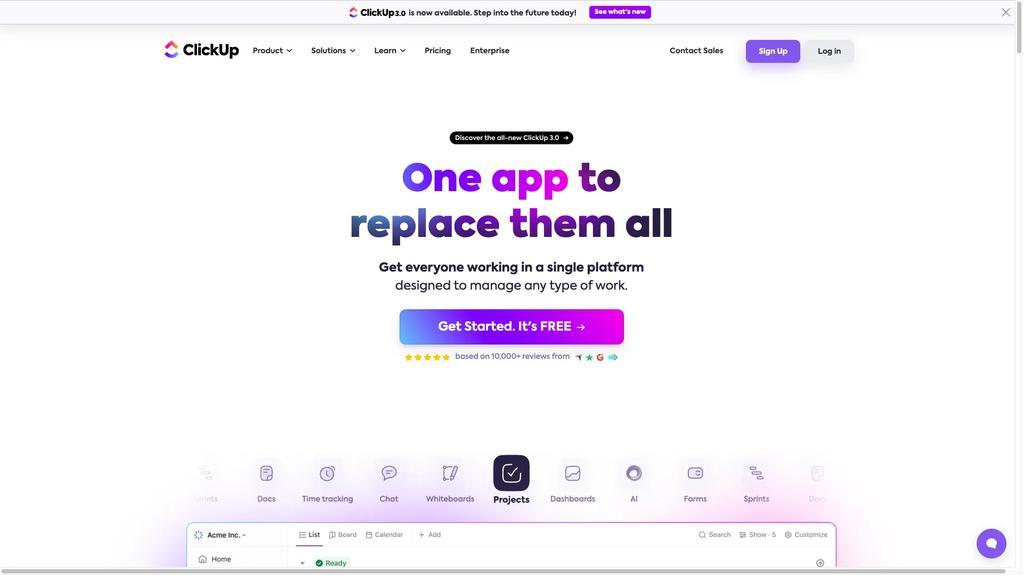 Task type: vqa. For each thing, say whether or not it's contained in the screenshot.
1st Sprints from the left
yes



Task type: describe. For each thing, give the bounding box(es) containing it.
on
[[480, 353, 490, 361]]

pricing
[[425, 47, 451, 55]]

step
[[474, 10, 492, 17]]

see
[[595, 9, 607, 15]]

learn
[[374, 47, 397, 55]]

1 sprints from the left
[[192, 496, 218, 504]]

reviews
[[523, 353, 550, 361]]

2 forms from the left
[[684, 496, 707, 504]]

of
[[580, 280, 593, 293]]

dashboards button
[[542, 459, 604, 509]]

based
[[456, 353, 479, 361]]

projects
[[494, 497, 530, 505]]

manage
[[470, 280, 522, 293]]

store reviews image
[[575, 354, 619, 361]]

today!
[[551, 10, 577, 17]]

clickup image
[[161, 39, 239, 59]]

2 docs button from the left
[[788, 459, 849, 509]]

2 time tracking button from the left
[[849, 459, 910, 509]]

type
[[550, 280, 577, 293]]

1 forms button from the left
[[113, 459, 175, 509]]

contact
[[670, 47, 702, 55]]

see what's new link
[[590, 6, 651, 19]]

enterprise link
[[465, 41, 515, 62]]

from
[[552, 353, 570, 361]]

2 time from the left
[[854, 496, 872, 504]]

close button image
[[1002, 8, 1010, 17]]

log in
[[818, 48, 841, 56]]

contact sales button
[[665, 41, 729, 62]]

clickup 3.0 image
[[349, 7, 406, 18]]

1 forms from the left
[[132, 496, 155, 504]]

1 sprints button from the left
[[175, 459, 236, 509]]

up
[[777, 48, 788, 56]]

pricing link
[[420, 41, 457, 62]]

0 horizontal spatial to
[[454, 280, 467, 293]]

log in link
[[806, 40, 854, 63]]

product button
[[248, 41, 298, 62]]

get started. it's free button
[[400, 310, 624, 345]]

the
[[511, 10, 524, 17]]

whiteboards button
[[420, 459, 481, 509]]

all
[[625, 208, 673, 246]]

1 time tracking from the left
[[302, 496, 353, 504]]

contact sales
[[670, 47, 724, 55]]

any
[[525, 280, 547, 293]]

enterprise
[[470, 47, 510, 55]]

1 docs from the left
[[257, 496, 276, 504]]

get started. it's free
[[438, 321, 572, 334]]

one
[[402, 163, 482, 200]]

based on 10,000+ reviews from
[[456, 353, 570, 361]]

a
[[536, 262, 544, 275]]

projects button
[[481, 455, 542, 509]]

1 time from the left
[[302, 496, 320, 504]]



Task type: locate. For each thing, give the bounding box(es) containing it.
0 horizontal spatial time
[[302, 496, 320, 504]]

designed
[[395, 280, 451, 293]]

sprints
[[192, 496, 218, 504], [744, 496, 770, 504]]

2 tracking from the left
[[874, 496, 905, 504]]

chat button
[[359, 459, 420, 509]]

ai button
[[604, 459, 665, 509]]

time
[[302, 496, 320, 504], [854, 496, 872, 504]]

docs button
[[236, 459, 297, 509], [788, 459, 849, 509]]

1 docs button from the left
[[236, 459, 297, 509]]

2 time tracking from the left
[[854, 496, 905, 504]]

to
[[578, 163, 622, 200], [454, 280, 467, 293]]

time tracking
[[302, 496, 353, 504], [854, 496, 905, 504]]

1 vertical spatial in
[[521, 262, 533, 275]]

sprints button
[[175, 459, 236, 509], [726, 459, 788, 509]]

0 vertical spatial in
[[835, 48, 841, 56]]

what's
[[608, 9, 631, 15]]

1 horizontal spatial tracking
[[874, 496, 905, 504]]

1 horizontal spatial to
[[578, 163, 622, 200]]

into
[[494, 10, 509, 17]]

is
[[409, 10, 415, 17]]

dashboards
[[551, 496, 596, 504]]

learn button
[[369, 41, 411, 62]]

0 horizontal spatial time tracking button
[[297, 459, 359, 509]]

whiteboards
[[426, 496, 475, 504]]

everyone
[[406, 262, 464, 275]]

get up designed
[[379, 262, 403, 275]]

forms button
[[113, 459, 175, 509], [665, 459, 726, 509]]

in right the log
[[835, 48, 841, 56]]

is now available. step into the future today!
[[409, 10, 577, 17]]

0 vertical spatial get
[[379, 262, 403, 275]]

solutions
[[311, 47, 346, 55]]

single
[[547, 262, 584, 275]]

started.
[[465, 321, 516, 334]]

sign up button
[[747, 40, 801, 63]]

1 horizontal spatial time tracking
[[854, 496, 905, 504]]

2 forms button from the left
[[665, 459, 726, 509]]

1 horizontal spatial docs button
[[788, 459, 849, 509]]

designed to manage any type of work.
[[395, 280, 628, 293]]

0 horizontal spatial docs button
[[236, 459, 297, 509]]

1 horizontal spatial time
[[854, 496, 872, 504]]

1 horizontal spatial forms
[[684, 496, 707, 504]]

0 horizontal spatial tracking
[[322, 496, 353, 504]]

one app to replace them all
[[350, 163, 673, 246]]

get for get started. it's free
[[438, 321, 462, 334]]

free
[[540, 321, 572, 334]]

working
[[467, 262, 518, 275]]

0 horizontal spatial docs
[[257, 496, 276, 504]]

get up based
[[438, 321, 462, 334]]

1 vertical spatial to
[[454, 280, 467, 293]]

sign up
[[759, 48, 788, 56]]

0 horizontal spatial get
[[379, 262, 403, 275]]

2 sprints button from the left
[[726, 459, 788, 509]]

get for get everyone working in a single platform
[[379, 262, 403, 275]]

now
[[417, 10, 433, 17]]

new
[[632, 9, 646, 15]]

it's
[[519, 321, 537, 334]]

five stars image
[[405, 354, 450, 361]]

solutions button
[[306, 41, 361, 62]]

in
[[835, 48, 841, 56], [521, 262, 533, 275]]

2 sprints from the left
[[744, 496, 770, 504]]

0 horizontal spatial sprints button
[[175, 459, 236, 509]]

sales
[[704, 47, 724, 55]]

platform
[[587, 262, 644, 275]]

1 time tracking button from the left
[[297, 459, 359, 509]]

ai
[[631, 496, 638, 504]]

in left a
[[521, 262, 533, 275]]

0 horizontal spatial forms button
[[113, 459, 175, 509]]

10,000+
[[492, 353, 521, 361]]

1 vertical spatial get
[[438, 321, 462, 334]]

discover the all-new clickup 3.0 image
[[450, 132, 574, 144]]

0 horizontal spatial forms
[[132, 496, 155, 504]]

1 horizontal spatial docs
[[809, 496, 828, 504]]

time tracking button
[[297, 459, 359, 509], [849, 459, 910, 509]]

1 horizontal spatial sprints button
[[726, 459, 788, 509]]

product
[[253, 47, 283, 55]]

1 horizontal spatial sprints
[[744, 496, 770, 504]]

1 horizontal spatial get
[[438, 321, 462, 334]]

chat
[[380, 496, 398, 504]]

forms
[[132, 496, 155, 504], [684, 496, 707, 504]]

log
[[818, 48, 833, 56]]

docs
[[257, 496, 276, 504], [809, 496, 828, 504]]

get
[[379, 262, 403, 275], [438, 321, 462, 334]]

app
[[492, 163, 569, 200]]

work.
[[596, 280, 628, 293]]

them
[[510, 208, 616, 246]]

0 horizontal spatial time tracking
[[302, 496, 353, 504]]

0 horizontal spatial in
[[521, 262, 533, 275]]

1 horizontal spatial in
[[835, 48, 841, 56]]

1 horizontal spatial forms button
[[665, 459, 726, 509]]

1 tracking from the left
[[322, 496, 353, 504]]

sign
[[759, 48, 776, 56]]

0 vertical spatial to
[[578, 163, 622, 200]]

future
[[526, 10, 549, 17]]

available.
[[435, 10, 472, 17]]

to inside one app to replace them all
[[578, 163, 622, 200]]

1 horizontal spatial time tracking button
[[849, 459, 910, 509]]

get inside get started. it's free button
[[438, 321, 462, 334]]

see what's new
[[595, 9, 646, 15]]

get everyone working in a single platform
[[379, 262, 644, 275]]

0 horizontal spatial sprints
[[192, 496, 218, 504]]

tracking
[[322, 496, 353, 504], [874, 496, 905, 504]]

replace
[[350, 208, 500, 246]]

2 docs from the left
[[809, 496, 828, 504]]



